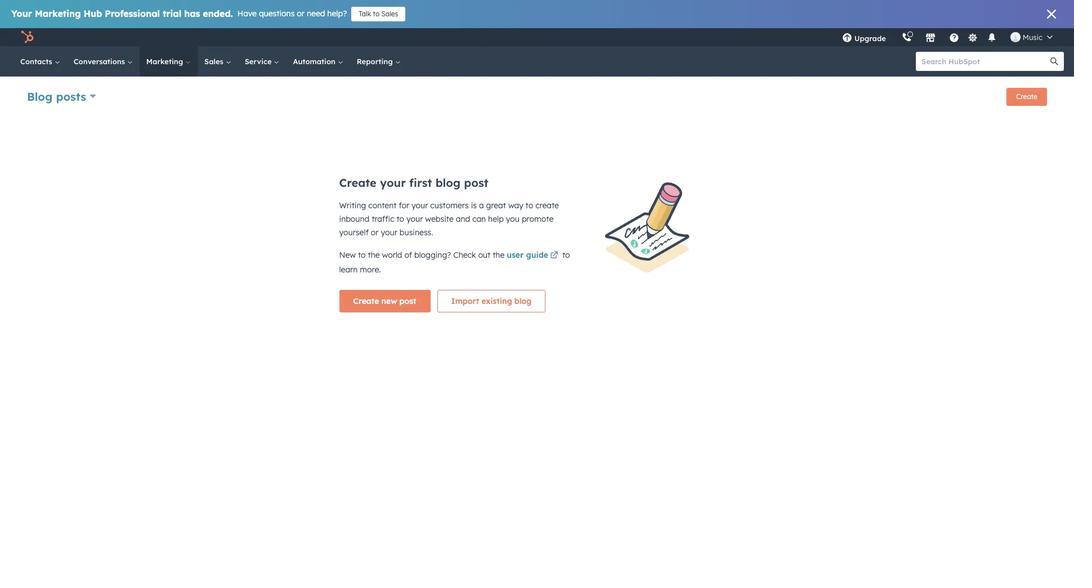 Task type: vqa. For each thing, say whether or not it's contained in the screenshot.
"Import" button
no



Task type: describe. For each thing, give the bounding box(es) containing it.
notifications image
[[987, 33, 998, 43]]

or inside writing content for your customers is a great way to create inbound traffic to your website and can help you promote yourself or your business.
[[371, 228, 379, 238]]

to down for
[[397, 214, 405, 224]]

1 the from the left
[[368, 250, 380, 260]]

Search HubSpot search field
[[917, 52, 1055, 71]]

of
[[405, 250, 412, 260]]

service
[[245, 57, 274, 66]]

blog posts
[[27, 89, 86, 103]]

0 vertical spatial marketing
[[35, 8, 81, 19]]

create new post button
[[339, 290, 431, 313]]

1 horizontal spatial marketing
[[146, 57, 185, 66]]

menu containing music
[[835, 28, 1061, 46]]

contacts
[[20, 57, 54, 66]]

your
[[11, 8, 32, 19]]

writing
[[339, 201, 366, 211]]

talk to sales button
[[352, 7, 406, 21]]

talk
[[359, 10, 371, 18]]

help button
[[945, 28, 964, 46]]

new
[[339, 250, 356, 260]]

help
[[488, 214, 504, 224]]

blog posts button
[[27, 88, 97, 104]]

import
[[452, 296, 479, 306]]

blog posts banner
[[27, 84, 1048, 110]]

sales inside button
[[382, 10, 398, 18]]

hub
[[84, 8, 102, 19]]

first
[[410, 176, 432, 190]]

customers
[[431, 201, 469, 211]]

automation
[[293, 57, 338, 66]]

to right new
[[358, 250, 366, 260]]

music
[[1023, 33, 1043, 42]]

create for create your first blog post
[[339, 176, 377, 190]]

new
[[382, 296, 397, 306]]

way
[[509, 201, 524, 211]]

blogging?
[[415, 250, 451, 260]]

import existing blog
[[452, 296, 532, 306]]

search image
[[1051, 57, 1059, 65]]

to learn more.
[[339, 250, 570, 275]]

your down 'traffic'
[[381, 228, 398, 238]]

sales link
[[198, 46, 238, 77]]

contacts link
[[14, 46, 67, 77]]

or inside your marketing hub professional trial has ended. have questions or need help?
[[297, 8, 305, 19]]

upgrade image
[[843, 33, 853, 43]]

more.
[[360, 265, 381, 275]]

post inside button
[[400, 296, 417, 306]]

conversations link
[[67, 46, 140, 77]]

marketplaces button
[[919, 28, 943, 46]]

0 horizontal spatial sales
[[205, 57, 226, 66]]

user guide link
[[507, 250, 561, 263]]

link opens in a new window image
[[551, 250, 559, 263]]

user
[[507, 250, 524, 260]]

0 vertical spatial post
[[464, 176, 489, 190]]

hubspot image
[[20, 30, 34, 44]]

check
[[454, 250, 476, 260]]



Task type: locate. For each thing, give the bounding box(es) containing it.
reporting
[[357, 57, 395, 66]]

2 vertical spatial create
[[353, 296, 379, 306]]

and
[[456, 214, 470, 224]]

help image
[[950, 33, 960, 43]]

0 horizontal spatial or
[[297, 8, 305, 19]]

0 vertical spatial or
[[297, 8, 305, 19]]

website
[[425, 214, 454, 224]]

new to the world of blogging? check out the
[[339, 250, 507, 260]]

reporting link
[[350, 46, 408, 77]]

marketplaces image
[[926, 33, 936, 43]]

for
[[399, 201, 410, 211]]

questions
[[259, 8, 295, 19]]

0 horizontal spatial the
[[368, 250, 380, 260]]

is
[[471, 201, 477, 211]]

to inside the to learn more.
[[563, 250, 570, 260]]

create
[[536, 201, 559, 211]]

the up more.
[[368, 250, 380, 260]]

business.
[[400, 228, 433, 238]]

a
[[479, 201, 484, 211]]

blog right the 'existing'
[[515, 296, 532, 306]]

blog
[[436, 176, 461, 190], [515, 296, 532, 306]]

to
[[373, 10, 380, 18], [526, 201, 534, 211], [397, 214, 405, 224], [358, 250, 366, 260], [563, 250, 570, 260]]

create left the new
[[353, 296, 379, 306]]

settings image
[[969, 33, 979, 43]]

create your first blog post
[[339, 176, 489, 190]]

create for create
[[1017, 92, 1038, 101]]

1 vertical spatial marketing
[[146, 57, 185, 66]]

or
[[297, 8, 305, 19], [371, 228, 379, 238]]

sales left "service"
[[205, 57, 226, 66]]

create
[[1017, 92, 1038, 101], [339, 176, 377, 190], [353, 296, 379, 306]]

to right link opens in a new window image
[[563, 250, 570, 260]]

1 horizontal spatial post
[[464, 176, 489, 190]]

talk to sales
[[359, 10, 398, 18]]

promote
[[522, 214, 554, 224]]

calling icon button
[[898, 30, 917, 45]]

create for create new post
[[353, 296, 379, 306]]

0 horizontal spatial blog
[[436, 176, 461, 190]]

post up is
[[464, 176, 489, 190]]

existing
[[482, 296, 512, 306]]

post right the new
[[400, 296, 417, 306]]

1 vertical spatial post
[[400, 296, 417, 306]]

user guide
[[507, 250, 549, 260]]

1 horizontal spatial blog
[[515, 296, 532, 306]]

create button
[[1007, 88, 1048, 106]]

menu item
[[894, 28, 897, 46]]

menu
[[835, 28, 1061, 46]]

help?
[[327, 8, 347, 19]]

inbound
[[339, 214, 370, 224]]

professional
[[105, 8, 160, 19]]

your marketing hub professional trial has ended. have questions or need help?
[[11, 8, 347, 19]]

your
[[380, 176, 406, 190], [412, 201, 428, 211], [407, 214, 423, 224], [381, 228, 398, 238]]

1 horizontal spatial the
[[493, 250, 505, 260]]

great
[[486, 201, 506, 211]]

create down search hubspot search field
[[1017, 92, 1038, 101]]

automation link
[[286, 46, 350, 77]]

sales right talk
[[382, 10, 398, 18]]

can
[[473, 214, 486, 224]]

marketing link
[[140, 46, 198, 77]]

service link
[[238, 46, 286, 77]]

your up business. on the top left of the page
[[407, 214, 423, 224]]

or left need
[[297, 8, 305, 19]]

0 horizontal spatial marketing
[[35, 8, 81, 19]]

have
[[238, 8, 257, 19]]

sales
[[382, 10, 398, 18], [205, 57, 226, 66]]

greg robinson image
[[1011, 32, 1021, 42]]

1 vertical spatial or
[[371, 228, 379, 238]]

close image
[[1048, 10, 1057, 19]]

music button
[[1004, 28, 1060, 46]]

writing content for your customers is a great way to create inbound traffic to your website and can help you promote yourself or your business.
[[339, 201, 559, 238]]

the
[[368, 250, 380, 260], [493, 250, 505, 260]]

blog inside button
[[515, 296, 532, 306]]

blog up customers
[[436, 176, 461, 190]]

search button
[[1046, 52, 1065, 71]]

notifications button
[[983, 28, 1002, 46]]

world
[[382, 250, 403, 260]]

1 horizontal spatial sales
[[382, 10, 398, 18]]

posts
[[56, 89, 86, 103]]

your right for
[[412, 201, 428, 211]]

traffic
[[372, 214, 395, 224]]

0 vertical spatial create
[[1017, 92, 1038, 101]]

to right talk
[[373, 10, 380, 18]]

you
[[506, 214, 520, 224]]

1 vertical spatial sales
[[205, 57, 226, 66]]

settings link
[[967, 31, 981, 43]]

has
[[184, 8, 200, 19]]

1 vertical spatial create
[[339, 176, 377, 190]]

create up writing
[[339, 176, 377, 190]]

0 horizontal spatial post
[[400, 296, 417, 306]]

blog
[[27, 89, 53, 103]]

marketing down trial
[[146, 57, 185, 66]]

0 vertical spatial blog
[[436, 176, 461, 190]]

the right the out
[[493, 250, 505, 260]]

hubspot link
[[14, 30, 42, 44]]

1 horizontal spatial or
[[371, 228, 379, 238]]

or down 'traffic'
[[371, 228, 379, 238]]

create new post
[[353, 296, 417, 306]]

upgrade
[[855, 34, 887, 43]]

2 the from the left
[[493, 250, 505, 260]]

your up content
[[380, 176, 406, 190]]

ended.
[[203, 8, 233, 19]]

post
[[464, 176, 489, 190], [400, 296, 417, 306]]

to inside talk to sales button
[[373, 10, 380, 18]]

learn
[[339, 265, 358, 275]]

link opens in a new window image
[[551, 252, 559, 260]]

create inside the blog posts banner
[[1017, 92, 1038, 101]]

marketing
[[35, 8, 81, 19], [146, 57, 185, 66]]

yourself
[[339, 228, 369, 238]]

out
[[478, 250, 491, 260]]

trial
[[163, 8, 182, 19]]

0 vertical spatial sales
[[382, 10, 398, 18]]

1 vertical spatial blog
[[515, 296, 532, 306]]

marketing left hub
[[35, 8, 81, 19]]

calling icon image
[[902, 33, 912, 43]]

content
[[369, 201, 397, 211]]

guide
[[526, 250, 549, 260]]

to right way
[[526, 201, 534, 211]]

need
[[307, 8, 325, 19]]

conversations
[[74, 57, 127, 66]]

import existing blog button
[[437, 290, 546, 313]]



